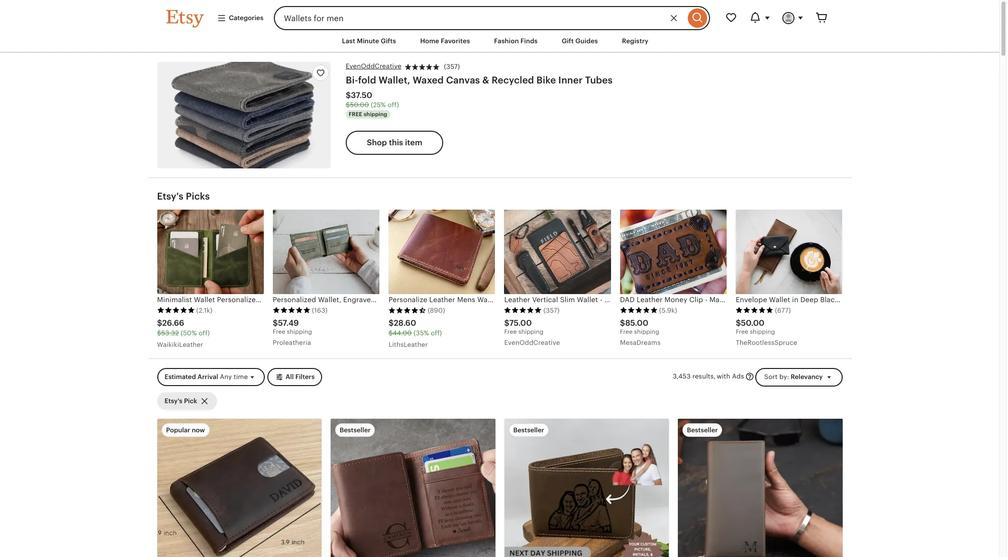 Task type: describe. For each thing, give the bounding box(es) containing it.
recycled
[[492, 75, 535, 86]]

personalize leather mens wallet, leather engraved wallet image
[[389, 210, 496, 294]]

fashion finds
[[495, 37, 538, 45]]

3 wallet from the left
[[770, 296, 791, 304]]

last minute gifts
[[342, 37, 396, 45]]

26.66
[[162, 318, 184, 328]]

bestseller for third the bestseller link from right
[[340, 427, 371, 434]]

(890)
[[428, 307, 445, 314]]

(677)
[[776, 307, 791, 314]]

vertical
[[533, 296, 559, 304]]

leather vertical slim wallet - topographic design image
[[505, 210, 611, 294]]

3,453 results,
[[673, 373, 716, 380]]

home
[[421, 37, 440, 45]]

picks
[[186, 191, 210, 202]]

none search field inside categories banner
[[274, 6, 710, 30]]

5 out of 5 stars image for 57.49
[[273, 307, 311, 314]]

75.00
[[510, 318, 532, 328]]

sort by: relevancy
[[765, 373, 823, 380]]

minimalist  wallet personalized card holder ultra slim wallet men's wallet women's wallet, green image
[[157, 210, 264, 294]]

gift guides link
[[555, 32, 606, 50]]

envelope wallet in deep black kodiak leather image
[[736, 210, 843, 294]]

2 bestseller link from the left
[[505, 419, 669, 557]]

proleatheria
[[273, 339, 311, 347]]

1 5 out of 5 stars image from the left
[[157, 307, 195, 314]]

85.00
[[626, 318, 649, 328]]

bi-
[[346, 75, 358, 86]]

product video element for bestseller
[[678, 419, 843, 557]]

bestseller for 2nd the bestseller link from left
[[514, 427, 545, 434]]

3 leather from the left
[[505, 296, 531, 304]]

all filters button
[[268, 368, 323, 386]]

(163)
[[312, 307, 328, 314]]

$ 26.66 $ 53.32 (50% off) waikikileather
[[157, 318, 210, 348]]

design
[[650, 296, 674, 304]]

1 leather from the left
[[430, 296, 456, 304]]

off) inside the bi-fold wallet, waxed canvas & recycled bike inner tubes $ 37.50 $ 50.00 (25% off) free shipping
[[388, 101, 399, 109]]

time
[[234, 373, 248, 381]]

4 leather from the left
[[866, 296, 892, 304]]

last minute gifts link
[[335, 32, 404, 50]]

$ 50.00 free shipping therootlessspruce
[[736, 318, 798, 347]]

free for 85.00
[[621, 328, 633, 335]]

personalized minimalist leather mens wallet, handwriting custom slim wallet, christmas gift for him / dad / son / boyfriend / husband/father image
[[157, 419, 322, 557]]

minute
[[357, 37, 379, 45]]

3,453
[[673, 373, 691, 380]]

customizable genuine leather long wallet,  stylish present idea for her/him, long leather wallet,  men's long wallet multiple compartments image
[[678, 419, 843, 557]]

in
[[793, 296, 799, 304]]

$ 28.60 $ 44.00 (35% off) lithsleather
[[389, 318, 442, 348]]

fashion
[[495, 37, 519, 45]]

-
[[600, 296, 603, 304]]

all filters
[[286, 373, 315, 381]]

tubes
[[586, 75, 613, 86]]

slim
[[560, 296, 575, 304]]

registry
[[623, 37, 649, 45]]

$ down bi-
[[346, 91, 351, 100]]

waxed
[[413, 75, 444, 86]]

Search for anything text field
[[274, 6, 686, 30]]

$ up free
[[346, 101, 350, 109]]

fashion finds link
[[487, 32, 546, 50]]

lithsleather
[[389, 341, 428, 348]]

categories
[[229, 14, 264, 22]]

(2.1k)
[[196, 307, 213, 314]]

relevancy
[[791, 373, 823, 380]]

37.50
[[351, 91, 373, 100]]

$ up waikikileather
[[157, 329, 161, 337]]

mesadreams
[[621, 339, 661, 347]]

5 out of 5 stars image for 85.00
[[621, 307, 658, 314]]

28.60
[[394, 318, 417, 328]]

shop this item
[[367, 138, 423, 148]]

personalize
[[389, 296, 428, 304]]

&
[[483, 75, 490, 86]]

$ up lithsleather
[[389, 329, 393, 337]]

with
[[717, 373, 731, 380]]

guides
[[576, 37, 598, 45]]

pick
[[184, 397, 197, 405]]

50.00 inside $ 50.00 free shipping therootlessspruce
[[742, 318, 765, 328]]

shipping for 50.00
[[750, 328, 776, 335]]

shipping for 57.49
[[287, 328, 312, 335]]

popular now
[[166, 427, 205, 434]]

black
[[821, 296, 839, 304]]

finds
[[521, 37, 538, 45]]

engraved
[[531, 296, 563, 304]]

2 wallet from the left
[[577, 296, 599, 304]]

evenoddcreative link
[[346, 62, 402, 71]]

shipping inside the bi-fold wallet, waxed canvas & recycled bike inner tubes $ 37.50 $ 50.00 (25% off) free shipping
[[364, 111, 388, 117]]

categories banner
[[148, 0, 852, 30]]

deep
[[801, 296, 819, 304]]



Task type: locate. For each thing, give the bounding box(es) containing it.
menu bar
[[148, 30, 852, 53]]

$ down topographic
[[621, 318, 626, 328]]

0 horizontal spatial product video element
[[157, 419, 322, 557]]

1 horizontal spatial 50.00
[[742, 318, 765, 328]]

etsy's for etsy's pick
[[165, 397, 183, 405]]

57.49
[[278, 318, 299, 328]]

3 bestseller link from the left
[[678, 419, 843, 557]]

evenoddcreative up fold
[[346, 62, 402, 70]]

any
[[220, 373, 232, 381]]

$ 85.00 free shipping mesadreams
[[621, 318, 661, 347]]

1 bestseller from the left
[[340, 427, 371, 434]]

envelope
[[736, 296, 768, 304]]

inner
[[559, 75, 583, 86]]

therootlessspruce
[[736, 339, 798, 347]]

0 vertical spatial 50.00
[[350, 101, 369, 109]]

0 vertical spatial evenoddcreative
[[346, 62, 402, 70]]

1 horizontal spatial product video element
[[678, 419, 843, 557]]

shipping down (25%
[[364, 111, 388, 117]]

0 vertical spatial etsy's
[[157, 191, 184, 202]]

favorites
[[441, 37, 470, 45]]

wallet, down evenoddcreative link
[[379, 75, 411, 86]]

4.5 out of 5 stars image
[[389, 307, 427, 314]]

shipping inside $ 57.49 free shipping proleatheria
[[287, 328, 312, 335]]

with ads
[[717, 373, 745, 380]]

3 bestseller from the left
[[688, 427, 718, 434]]

item
[[405, 138, 423, 148]]

2 free from the left
[[505, 328, 517, 335]]

free down 57.49
[[273, 328, 286, 335]]

0 horizontal spatial wallet,
[[379, 75, 411, 86]]

wallet,
[[379, 75, 411, 86], [478, 296, 501, 304]]

registry link
[[615, 32, 657, 50]]

off) right (35%
[[431, 329, 442, 337]]

popular now link
[[157, 419, 322, 557]]

5 out of 5 stars image
[[157, 307, 195, 314], [273, 307, 311, 314], [505, 307, 542, 314], [621, 307, 658, 314], [736, 307, 774, 314]]

off) inside $ 26.66 $ 53.32 (50% off) waikikileather
[[199, 329, 210, 337]]

free inside $ 85.00 free shipping mesadreams
[[621, 328, 633, 335]]

sort
[[765, 373, 778, 380]]

0 horizontal spatial evenoddcreative
[[346, 62, 402, 70]]

all
[[286, 373, 294, 381]]

product video element for popular now
[[157, 419, 322, 557]]

free inside $ 57.49 free shipping proleatheria
[[273, 328, 286, 335]]

1 vertical spatial (357)
[[544, 307, 560, 314]]

free for 50.00
[[736, 328, 749, 335]]

1 horizontal spatial wallet,
[[478, 296, 501, 304]]

2 horizontal spatial off)
[[431, 329, 442, 337]]

etsy's for etsy's picks
[[157, 191, 184, 202]]

personalize leather mens wallet, leather engraved wallet
[[389, 296, 586, 304]]

1 product video element from the left
[[157, 419, 322, 557]]

0 vertical spatial wallet,
[[379, 75, 411, 86]]

fold
[[358, 75, 377, 86]]

by:
[[780, 373, 790, 380]]

off) inside $ 28.60 $ 44.00 (35% off) lithsleather
[[431, 329, 442, 337]]

None search field
[[274, 6, 710, 30]]

off) right (50%
[[199, 329, 210, 337]]

envelope wallet in deep black kodiak leather
[[736, 296, 892, 304]]

free
[[273, 328, 286, 335], [505, 328, 517, 335], [621, 328, 633, 335], [736, 328, 749, 335]]

last
[[342, 37, 356, 45]]

5 out of 5 stars image up 75.00
[[505, 307, 542, 314]]

free for 75.00
[[505, 328, 517, 335]]

0 horizontal spatial off)
[[199, 329, 210, 337]]

shipping inside $ 50.00 free shipping therootlessspruce
[[750, 328, 776, 335]]

0 horizontal spatial (357)
[[444, 63, 460, 70]]

$ inside $ 85.00 free shipping mesadreams
[[621, 318, 626, 328]]

etsy's pick
[[165, 397, 197, 405]]

0 vertical spatial (357)
[[444, 63, 460, 70]]

1 horizontal spatial (357)
[[544, 307, 560, 314]]

canvas
[[446, 75, 480, 86]]

shipping inside $ 85.00 free shipping mesadreams
[[635, 328, 660, 335]]

(35%
[[414, 329, 429, 337]]

1 vertical spatial wallet,
[[478, 296, 501, 304]]

waikikileather
[[157, 341, 203, 348]]

estimated
[[165, 373, 196, 381]]

personalized wallet men, engraved trifold wallet, gift for husband, name wallet, wallet for dad, gift for him image
[[331, 419, 496, 557]]

0 horizontal spatial bestseller link
[[331, 419, 496, 557]]

1 free from the left
[[273, 328, 286, 335]]

this
[[389, 138, 403, 148]]

(357) up canvas
[[444, 63, 460, 70]]

$ inside $ 75.00 free shipping evenoddcreative
[[505, 318, 510, 328]]

5 out of 5 stars image up 85.00
[[621, 307, 658, 314]]

1 vertical spatial evenoddcreative
[[505, 339, 560, 347]]

leather
[[430, 296, 456, 304], [503, 296, 529, 304], [505, 296, 531, 304], [866, 296, 892, 304]]

$ up '44.00'
[[389, 318, 394, 328]]

now
[[192, 427, 205, 434]]

ads
[[733, 373, 745, 380]]

(50%
[[181, 329, 197, 337]]

etsy's
[[157, 191, 184, 202], [165, 397, 183, 405]]

estimated arrival any time
[[165, 373, 248, 381]]

1 bestseller link from the left
[[331, 419, 496, 557]]

50.00 inside the bi-fold wallet, waxed canvas & recycled bike inner tubes $ 37.50 $ 50.00 (25% off) free shipping
[[350, 101, 369, 109]]

off) for 26.66
[[199, 329, 210, 337]]

free down 75.00
[[505, 328, 517, 335]]

home favorites link
[[413, 32, 478, 50]]

3 free from the left
[[621, 328, 633, 335]]

shipping inside $ 75.00 free shipping evenoddcreative
[[519, 328, 544, 335]]

$ inside $ 57.49 free shipping proleatheria
[[273, 318, 278, 328]]

bi-fold wallet, waxed canvas & recycled bike inner tubes link
[[346, 75, 613, 86]]

wallet, inside the bi-fold wallet, waxed canvas & recycled bike inner tubes $ 37.50 $ 50.00 (25% off) free shipping
[[379, 75, 411, 86]]

$ inside $ 50.00 free shipping therootlessspruce
[[736, 318, 742, 328]]

christmas gift for him, personalized photo wallet,  custom photo wallet, gift for dad, personalized leather wallet, bifold mens wallet image
[[505, 419, 669, 557]]

5 out of 5 stars image down envelope
[[736, 307, 774, 314]]

44.00
[[393, 329, 412, 337]]

$ 75.00 free shipping evenoddcreative
[[505, 318, 560, 347]]

shipping for 75.00
[[519, 328, 544, 335]]

(25%
[[371, 101, 386, 109]]

dad leather money clip - magnetic - custom birth year(s), stain color and thread color - father's day gift image
[[621, 210, 727, 294]]

shipping up proleatheria
[[287, 328, 312, 335]]

50.00
[[350, 101, 369, 109], [742, 318, 765, 328]]

mens
[[457, 296, 476, 304]]

shop
[[367, 138, 387, 148]]

etsy's picks
[[157, 191, 210, 202]]

5 out of 5 stars image up 26.66
[[157, 307, 195, 314]]

product video element
[[157, 419, 322, 557], [678, 419, 843, 557]]

4 5 out of 5 stars image from the left
[[621, 307, 658, 314]]

shipping up therootlessspruce at the right of page
[[750, 328, 776, 335]]

evenoddcreative
[[346, 62, 402, 70], [505, 339, 560, 347]]

gifts
[[381, 37, 396, 45]]

5 out of 5 stars image up 57.49
[[273, 307, 311, 314]]

$ down envelope
[[736, 318, 742, 328]]

1 horizontal spatial evenoddcreative
[[505, 339, 560, 347]]

2 product video element from the left
[[678, 419, 843, 557]]

1 wallet from the left
[[565, 296, 586, 304]]

off) right (25%
[[388, 101, 399, 109]]

menu bar containing last minute gifts
[[148, 30, 852, 53]]

home favorites
[[421, 37, 470, 45]]

1 vertical spatial 50.00
[[742, 318, 765, 328]]

1 horizontal spatial bestseller link
[[505, 419, 669, 557]]

off)
[[388, 101, 399, 109], [199, 329, 210, 337], [431, 329, 442, 337]]

50.00 down envelope
[[742, 318, 765, 328]]

$ 57.49 free shipping proleatheria
[[273, 318, 312, 347]]

bestseller
[[340, 427, 371, 434], [514, 427, 545, 434], [688, 427, 718, 434]]

categories button
[[209, 9, 271, 27]]

wallet
[[565, 296, 586, 304], [577, 296, 599, 304], [770, 296, 791, 304]]

free inside $ 75.00 free shipping evenoddcreative
[[505, 328, 517, 335]]

free up therootlessspruce at the right of page
[[736, 328, 749, 335]]

2 bestseller from the left
[[514, 427, 545, 434]]

popular
[[166, 427, 190, 434]]

bi-fold wallet, waxed canvas & recycled bike inner tubes $ 37.50 $ 50.00 (25% off) free shipping
[[346, 75, 613, 117]]

$ down personalize leather mens wallet, leather engraved wallet
[[505, 318, 510, 328]]

free for 57.49
[[273, 328, 286, 335]]

2 5 out of 5 stars image from the left
[[273, 307, 311, 314]]

off) for 28.60
[[431, 329, 442, 337]]

4 free from the left
[[736, 328, 749, 335]]

shipping down 75.00
[[519, 328, 544, 335]]

2 leather from the left
[[503, 296, 529, 304]]

shipping
[[364, 111, 388, 117], [287, 328, 312, 335], [519, 328, 544, 335], [635, 328, 660, 335], [750, 328, 776, 335]]

arrival
[[198, 373, 218, 381]]

1 vertical spatial etsy's
[[165, 397, 183, 405]]

5 out of 5 stars image for 50.00
[[736, 307, 774, 314]]

etsy's left picks
[[157, 191, 184, 202]]

1 horizontal spatial off)
[[388, 101, 399, 109]]

3 5 out of 5 stars image from the left
[[505, 307, 542, 314]]

(357)
[[444, 63, 460, 70], [544, 307, 560, 314]]

bike
[[537, 75, 556, 86]]

etsy's left pick
[[165, 397, 183, 405]]

53.32
[[161, 329, 179, 337]]

1 horizontal spatial bestseller
[[514, 427, 545, 434]]

5 5 out of 5 stars image from the left
[[736, 307, 774, 314]]

2 horizontal spatial bestseller
[[688, 427, 718, 434]]

$ up 53.32
[[157, 318, 162, 328]]

kodiak
[[841, 296, 864, 304]]

(5.9k)
[[660, 307, 678, 314]]

2 horizontal spatial bestseller link
[[678, 419, 843, 557]]

shipping for 85.00
[[635, 328, 660, 335]]

0 horizontal spatial 50.00
[[350, 101, 369, 109]]

(357) down engraved
[[544, 307, 560, 314]]

$ up proleatheria
[[273, 318, 278, 328]]

50.00 down 37.50
[[350, 101, 369, 109]]

etsy's pick link
[[157, 392, 217, 411]]

free down 85.00
[[621, 328, 633, 335]]

free inside $ 50.00 free shipping therootlessspruce
[[736, 328, 749, 335]]

evenoddcreative down 75.00
[[505, 339, 560, 347]]

5 out of 5 stars image for 75.00
[[505, 307, 542, 314]]

shop this item link
[[346, 131, 444, 155]]

free
[[349, 111, 363, 117]]

leather vertical slim wallet - topographic design
[[505, 296, 674, 304]]

0 horizontal spatial bestseller
[[340, 427, 371, 434]]

wallet, right mens
[[478, 296, 501, 304]]

bestseller link
[[331, 419, 496, 557], [505, 419, 669, 557], [678, 419, 843, 557]]

shipping up mesadreams
[[635, 328, 660, 335]]

personalized wallet, engraved mens wallet, leather wallet for men, custom wallet for mem, boyfriends gift,valentines day gift, fathers day image
[[273, 210, 380, 294]]



Task type: vqa. For each thing, say whether or not it's contained in the screenshot.
gameenthusiasts $ 102.15 FREE shipping
no



